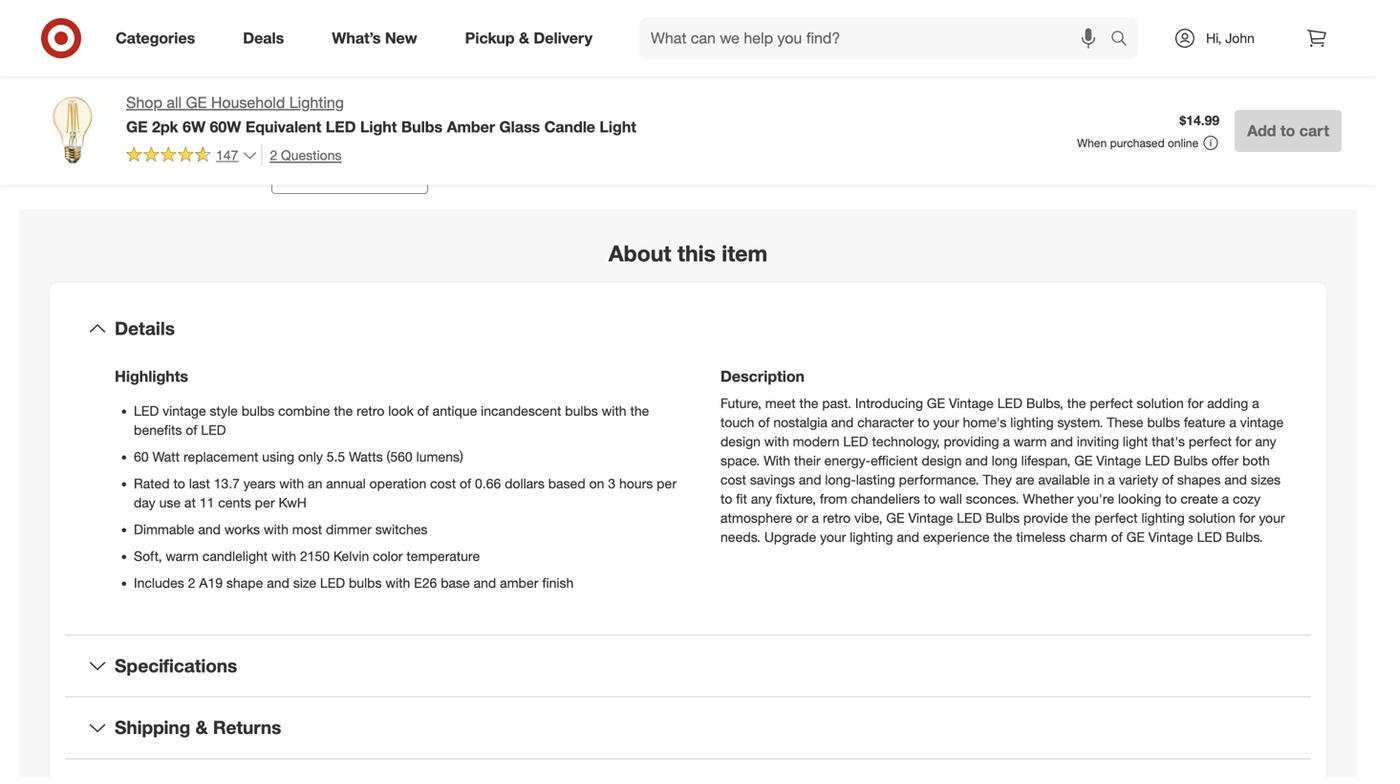 Task type: vqa. For each thing, say whether or not it's contained in the screenshot.
Introducing
yes



Task type: describe. For each thing, give the bounding box(es) containing it.
0 horizontal spatial warm
[[166, 548, 199, 564]]

includes 2 a19 shape and size led bulbs with e26 base and amber finish
[[134, 574, 574, 591]]

efficient
[[871, 452, 918, 469]]

led inside button
[[750, 40, 775, 57]]

ge down shop
[[126, 117, 148, 136]]

vintage up home's
[[949, 395, 994, 411]]

meet
[[766, 395, 796, 411]]

1 vertical spatial any
[[751, 490, 773, 507]]

11
[[200, 494, 214, 511]]

categories
[[116, 29, 195, 47]]

a19
[[199, 574, 223, 591]]

modern
[[793, 433, 840, 450]]

to left create
[[1166, 490, 1178, 507]]

led up home's
[[998, 395, 1023, 411]]

with left most
[[264, 521, 289, 538]]

and down providing
[[966, 452, 989, 469]]

2 light from the left
[[600, 117, 637, 136]]

long
[[992, 452, 1018, 469]]

finish
[[542, 574, 574, 591]]

the up the 'charm'
[[1072, 509, 1091, 526]]

style
[[210, 402, 238, 419]]

out
[[461, 34, 483, 52]]

delivery
[[534, 29, 593, 47]]

great bulb - serves it's purpose. perfect light for a lamp shade, that doesn't really shade light.
[[65, 76, 283, 121]]

1 vertical spatial perfect
[[1189, 433, 1233, 450]]

60w
[[210, 117, 241, 136]]

dimmable for dimmable
[[1069, 40, 1130, 57]]

0 horizontal spatial design
[[721, 433, 761, 450]]

-
[[168, 76, 172, 91]]

to inside the "rated to last 13.7 years with an annual operation cost of 0.66 dollars based on 3 hours per day use at 11 cents per kwh"
[[174, 475, 185, 492]]

wall
[[940, 490, 963, 507]]

both
[[1243, 452, 1271, 469]]

bulbs inside description future, meet the past. introducing ge vintage led bulbs, the perfect solution for adding a touch of nostalgia and character to your home's lighting system. these bulbs feature a vintage design with modern led technology, providing a warm and inviting light that's perfect for any space. with their energy-efficient design and long lifespan, ge vintage led bulbs offer both cost savings and long-lasting performance. they are available in a variety of shapes and sizes to fit any fixture, from chandeliers to wall sconces. whether you're looking to create a cozy atmosphere or a retro vibe, ge vintage led bulbs provide the perfect lighting solution for your needs. upgrade your lighting and experience the timeless charm of ge vintage led bulbs.
[[1148, 414, 1181, 431]]

of right look
[[418, 402, 429, 419]]

candle
[[545, 117, 596, 136]]

all
[[167, 93, 182, 112]]

check
[[413, 34, 457, 52]]

the right combine at the left of the page
[[334, 402, 353, 419]]

the up hours
[[631, 402, 650, 419]]

What can we help you find? suggestions appear below search field
[[640, 17, 1116, 59]]

performance.
[[899, 471, 980, 488]]

from
[[820, 490, 848, 507]]

amber
[[447, 117, 495, 136]]

it's
[[214, 76, 228, 91]]

2 vertical spatial perfect
[[1095, 509, 1138, 526]]

space.
[[721, 452, 760, 469]]

pickup & delivery link
[[449, 17, 617, 59]]

the left the timeless
[[994, 529, 1013, 545]]

to inside button
[[1281, 121, 1296, 140]]

of down meet
[[759, 414, 770, 431]]

6w
[[183, 117, 206, 136]]

& for shipping
[[196, 717, 208, 739]]

base
[[441, 574, 470, 591]]

and down 11
[[198, 521, 221, 538]]

watts
[[349, 448, 383, 465]]

with left e26
[[386, 574, 410, 591]]

1 vertical spatial per
[[255, 494, 275, 511]]

dimmable for dimmable and works with most dimmer switches
[[134, 521, 195, 538]]

includes
[[134, 574, 184, 591]]

and down chandeliers
[[897, 529, 920, 545]]

lifespan,
[[1022, 452, 1071, 469]]

led bulb
[[750, 40, 806, 57]]

day
[[134, 494, 156, 511]]

kelvin
[[334, 548, 369, 564]]

1 vertical spatial lighting
[[1142, 509, 1185, 526]]

fixture,
[[776, 490, 817, 507]]

kwh
[[279, 494, 307, 511]]

works
[[225, 521, 260, 538]]

system.
[[1058, 414, 1104, 431]]

deals
[[243, 29, 284, 47]]

with down dimmable and works with most dimmer switches
[[272, 548, 296, 564]]

variety
[[1119, 471, 1159, 488]]

0 vertical spatial your
[[934, 414, 960, 431]]

only
[[298, 448, 323, 465]]

147
[[216, 147, 238, 163]]

e26
[[414, 574, 437, 591]]

future,
[[721, 395, 762, 411]]

long-
[[826, 471, 857, 488]]

ge down serves at the top
[[186, 93, 207, 112]]

2 questions
[[270, 147, 342, 163]]

0 horizontal spatial 2
[[188, 574, 196, 591]]

1 horizontal spatial any
[[1256, 433, 1277, 450]]

image gallery element
[[34, 0, 665, 194]]

whether
[[1023, 490, 1074, 507]]

they
[[983, 471, 1013, 488]]

a left cozy
[[1223, 490, 1230, 507]]

warm inside description future, meet the past. introducing ge vintage led bulbs, the perfect solution for adding a touch of nostalgia and character to your home's lighting system. these bulbs feature a vintage design with modern led technology, providing a warm and inviting light that's perfect for any space. with their energy-efficient design and long lifespan, ge vintage led bulbs offer both cost savings and long-lasting performance. they are available in a variety of shapes and sizes to fit any fixture, from chandeliers to wall sconces. whether you're looking to create a cozy atmosphere or a retro vibe, ge vintage led bulbs provide the perfect lighting solution for your needs. upgrade your lighting and experience the timeless charm of ge vintage led bulbs.
[[1014, 433, 1047, 450]]

2 questions link
[[261, 144, 342, 166]]

0 vertical spatial solution
[[1137, 395, 1184, 411]]

vintage up in
[[1097, 452, 1142, 469]]

show
[[284, 164, 323, 182]]

really
[[65, 107, 92, 121]]

cart
[[1300, 121, 1330, 140]]

candlelight
[[203, 548, 268, 564]]

led inside shop all ge household lighting ge 2pk 6w 60w equivalent led light bulbs amber glass candle light
[[326, 117, 356, 136]]

character
[[858, 414, 914, 431]]

and left size
[[267, 574, 290, 591]]

needs.
[[721, 529, 761, 545]]

shop all ge household lighting ge 2pk 6w 60w equivalent led light bulbs amber glass candle light
[[126, 93, 637, 136]]

that
[[222, 92, 242, 106]]

2 vertical spatial your
[[821, 529, 847, 545]]

at
[[711, 1, 727, 20]]

1 vertical spatial design
[[922, 452, 962, 469]]

ge down chandeliers
[[887, 509, 905, 526]]

photo from dmom3, 5 of 7 image
[[34, 0, 342, 137]]

see what everyone's loving and sharing check out more target finds
[[376, 8, 647, 52]]

size
[[293, 574, 317, 591]]

returns
[[213, 717, 281, 739]]

show more images
[[284, 164, 416, 182]]

charm
[[1070, 529, 1108, 545]]

and right base
[[474, 574, 496, 591]]

a right adding
[[1253, 395, 1260, 411]]

for inside great bulb - serves it's purpose. perfect light for a lamp shade, that doesn't really shade light.
[[130, 92, 144, 106]]

more inside button
[[327, 164, 362, 182]]

on
[[590, 475, 605, 492]]

specifications
[[115, 655, 237, 677]]

everyone's
[[444, 8, 518, 27]]

of right the 'charm'
[[1112, 529, 1123, 545]]

looking
[[1119, 490, 1162, 507]]

bulbs right the incandescent
[[565, 402, 598, 419]]

led up benefits
[[134, 402, 159, 419]]

led up experience
[[957, 509, 982, 526]]

2150
[[300, 548, 330, 564]]

when
[[1078, 136, 1108, 150]]

vintage inside led vintage style bulbs combine the retro look of antique incandescent bulbs with the benefits of led
[[163, 402, 206, 419]]

when purchased online
[[1078, 136, 1199, 150]]

with inside the "rated to last 13.7 years with an annual operation cost of 0.66 dollars based on 3 hours per day use at 11 cents per kwh"
[[279, 475, 304, 492]]

their
[[794, 452, 821, 469]]

a right in
[[1109, 471, 1116, 488]]

the up nostalgia
[[800, 395, 819, 411]]

bulbs down 'kelvin'
[[349, 574, 382, 591]]

equivalent
[[246, 117, 322, 136]]

dimmable button
[[1031, 28, 1130, 70]]

upgrade
[[765, 529, 817, 545]]

introducing
[[856, 395, 924, 411]]

shop
[[126, 93, 162, 112]]

and down their
[[799, 471, 822, 488]]

bulbs,
[[1027, 395, 1064, 411]]

years
[[244, 475, 276, 492]]

purpose.
[[231, 76, 277, 91]]

60
[[134, 448, 149, 465]]



Task type: locate. For each thing, give the bounding box(es) containing it.
temperature
[[407, 548, 480, 564]]

based
[[549, 475, 586, 492]]

& inside dropdown button
[[196, 717, 208, 739]]

retro inside description future, meet the past. introducing ge vintage led bulbs, the perfect solution for adding a touch of nostalgia and character to your home's lighting system. these bulbs feature a vintage design with modern led technology, providing a warm and inviting light that's perfect for any space. with their energy-efficient design and long lifespan, ge vintage led bulbs offer both cost savings and long-lasting performance. they are available in a variety of shapes and sizes to fit any fixture, from chandeliers to wall sconces. whether you're looking to create a cozy atmosphere or a retro vibe, ge vintage led bulbs provide the perfect lighting solution for your needs. upgrade your lighting and experience the timeless charm of ge vintage led bulbs.
[[823, 509, 851, 526]]

technology,
[[872, 433, 941, 450]]

1 horizontal spatial more
[[488, 34, 523, 52]]

soft,
[[134, 548, 162, 564]]

experience
[[924, 529, 990, 545]]

with up kwh
[[279, 475, 304, 492]]

touch
[[721, 414, 755, 431]]

details button
[[65, 298, 1312, 359]]

perfect
[[1090, 395, 1134, 411], [1189, 433, 1233, 450], [1095, 509, 1138, 526]]

perfect down you're
[[1095, 509, 1138, 526]]

&
[[519, 29, 530, 47], [196, 717, 208, 739]]

light up images
[[360, 117, 397, 136]]

led left bulbs.
[[1198, 529, 1223, 545]]

bulbs right 'style'
[[242, 402, 275, 419]]

light.
[[130, 107, 154, 121]]

for up feature
[[1188, 395, 1204, 411]]

add
[[1248, 121, 1277, 140]]

and down past.
[[832, 414, 854, 431]]

annual
[[326, 475, 366, 492]]

warm right soft, at bottom left
[[166, 548, 199, 564]]

1 vertical spatial solution
[[1189, 509, 1236, 526]]

warm up lifespan,
[[1014, 433, 1047, 450]]

with up the 3
[[602, 402, 627, 419]]

cost down space.
[[721, 471, 747, 488]]

light inside description future, meet the past. introducing ge vintage led bulbs, the perfect solution for adding a touch of nostalgia and character to your home's lighting system. these bulbs feature a vintage design with modern led technology, providing a warm and inviting light that's perfect for any space. with their energy-efficient design and long lifespan, ge vintage led bulbs offer both cost savings and long-lasting performance. they are available in a variety of shapes and sizes to fit any fixture, from chandeliers to wall sconces. whether you're looking to create a cozy atmosphere or a retro vibe, ge vintage led bulbs provide the perfect lighting solution for your needs. upgrade your lighting and experience the timeless charm of ge vintage led bulbs.
[[1123, 433, 1149, 450]]

new
[[385, 29, 418, 47]]

perfect
[[65, 92, 102, 106]]

1 horizontal spatial 2
[[270, 147, 277, 163]]

0 horizontal spatial vintage
[[163, 402, 206, 419]]

bulbs inside shop all ge household lighting ge 2pk 6w 60w equivalent led light bulbs amber glass candle light
[[401, 117, 443, 136]]

1 horizontal spatial light
[[1123, 433, 1149, 450]]

of inside the "rated to last 13.7 years with an annual operation cost of 0.66 dollars based on 3 hours per day use at 11 cents per kwh"
[[460, 475, 471, 492]]

image of ge 2pk 6w 60w equivalent led light bulbs amber glass candle light image
[[34, 92, 111, 168]]

you're
[[1078, 490, 1115, 507]]

per right hours
[[657, 475, 677, 492]]

retro inside led vintage style bulbs combine the retro look of antique incandescent bulbs with the benefits of led
[[357, 402, 385, 419]]

lighting down bulbs, at the bottom of the page
[[1011, 414, 1054, 431]]

vintage up benefits
[[163, 402, 206, 419]]

0 horizontal spatial lighting
[[850, 529, 894, 545]]

0 horizontal spatial per
[[255, 494, 275, 511]]

0 vertical spatial &
[[519, 29, 530, 47]]

cost inside description future, meet the past. introducing ge vintage led bulbs, the perfect solution for adding a touch of nostalgia and character to your home's lighting system. these bulbs feature a vintage design with modern led technology, providing a warm and inviting light that's perfect for any space. with their energy-efficient design and long lifespan, ge vintage led bulbs offer both cost savings and long-lasting performance. they are available in a variety of shapes and sizes to fit any fixture, from chandeliers to wall sconces. whether you're looking to create a cozy atmosphere or a retro vibe, ge vintage led bulbs provide the perfect lighting solution for your needs. upgrade your lighting and experience the timeless charm of ge vintage led bulbs.
[[721, 471, 747, 488]]

1 vertical spatial light
[[1123, 433, 1149, 450]]

per
[[657, 475, 677, 492], [255, 494, 275, 511]]

0 horizontal spatial your
[[821, 529, 847, 545]]

benefits
[[134, 422, 182, 438]]

the up system.
[[1068, 395, 1087, 411]]

online
[[1168, 136, 1199, 150]]

0 horizontal spatial dimmable
[[134, 521, 195, 538]]

light up shade
[[105, 92, 127, 106]]

switches
[[375, 521, 428, 538]]

$14.99
[[1180, 112, 1220, 129]]

1 vertical spatial retro
[[823, 509, 851, 526]]

led up energy-
[[844, 433, 869, 450]]

lighting down looking
[[1142, 509, 1185, 526]]

led right size
[[320, 574, 345, 591]]

0 horizontal spatial &
[[196, 717, 208, 739]]

fit
[[737, 490, 748, 507]]

perfect down feature
[[1189, 433, 1233, 450]]

a down adding
[[1230, 414, 1237, 431]]

2pk
[[152, 117, 178, 136]]

1 vertical spatial 2
[[188, 574, 196, 591]]

0 horizontal spatial bulbs
[[401, 117, 443, 136]]

amber
[[500, 574, 539, 591]]

1 horizontal spatial solution
[[1189, 509, 1236, 526]]

led down lighting
[[326, 117, 356, 136]]

0 vertical spatial any
[[1256, 433, 1277, 450]]

a up long
[[1003, 433, 1011, 450]]

dimmable up when
[[1069, 40, 1130, 57]]

a inside great bulb - serves it's purpose. perfect light for a lamp shade, that doesn't really shade light.
[[147, 92, 153, 106]]

bulbs up that's
[[1148, 414, 1181, 431]]

led left bulb
[[750, 40, 775, 57]]

vintage inside description future, meet the past. introducing ge vintage led bulbs, the perfect solution for adding a touch of nostalgia and character to your home's lighting system. these bulbs feature a vintage design with modern led technology, providing a warm and inviting light that's perfect for any space. with their energy-efficient design and long lifespan, ge vintage led bulbs offer both cost savings and long-lasting performance. they are available in a variety of shapes and sizes to fit any fixture, from chandeliers to wall sconces. whether you're looking to create a cozy atmosphere or a retro vibe, ge vintage led bulbs provide the perfect lighting solution for your needs. upgrade your lighting and experience the timeless charm of ge vintage led bulbs.
[[1241, 414, 1284, 431]]

dmom3
[[65, 76, 107, 91]]

pickup
[[465, 29, 515, 47]]

are
[[1016, 471, 1035, 488]]

13.7
[[214, 475, 240, 492]]

1 horizontal spatial your
[[934, 414, 960, 431]]

0 horizontal spatial any
[[751, 490, 773, 507]]

0 vertical spatial light
[[105, 92, 127, 106]]

2 horizontal spatial your
[[1260, 509, 1286, 526]]

cost
[[721, 471, 747, 488], [430, 475, 456, 492]]

with inside led vintage style bulbs combine the retro look of antique incandescent bulbs with the benefits of led
[[602, 402, 627, 419]]

0 horizontal spatial light
[[105, 92, 127, 106]]

led vintage style bulbs combine the retro look of antique incandescent bulbs with the benefits of led
[[134, 402, 650, 438]]

rated to last 13.7 years with an annual operation cost of 0.66 dollars based on 3 hours per day use at 11 cents per kwh
[[134, 475, 677, 511]]

2 vertical spatial lighting
[[850, 529, 894, 545]]

your down cozy
[[1260, 509, 1286, 526]]

add to cart button
[[1236, 110, 1342, 152]]

a right at
[[731, 1, 740, 20]]

1 horizontal spatial per
[[657, 475, 677, 492]]

solution
[[1137, 395, 1184, 411], [1189, 509, 1236, 526]]

0 horizontal spatial cost
[[430, 475, 456, 492]]

2 horizontal spatial bulbs
[[1174, 452, 1209, 469]]

with up with
[[765, 433, 790, 450]]

vintage up the both
[[1241, 414, 1284, 431]]

about
[[609, 240, 672, 267]]

ge down looking
[[1127, 529, 1145, 545]]

search
[[1102, 31, 1148, 49]]

1 vertical spatial warm
[[166, 548, 199, 564]]

ge right introducing on the bottom
[[927, 395, 946, 411]]

dimmable
[[1069, 40, 1130, 57], [134, 521, 195, 538]]

an
[[308, 475, 323, 492]]

for up the both
[[1236, 433, 1252, 450]]

perfect up 'these'
[[1090, 395, 1134, 411]]

dimmable down use
[[134, 521, 195, 538]]

cozy
[[1234, 490, 1261, 507]]

1 horizontal spatial vintage
[[1241, 414, 1284, 431]]

what's new
[[332, 29, 418, 47]]

solution down create
[[1189, 509, 1236, 526]]

(560
[[387, 448, 413, 465]]

1 horizontal spatial light
[[600, 117, 637, 136]]

and up lifespan,
[[1051, 433, 1074, 450]]

a right or
[[812, 509, 819, 526]]

offer
[[1212, 452, 1239, 469]]

hours
[[620, 475, 653, 492]]

led down 'style'
[[201, 422, 226, 438]]

0 horizontal spatial more
[[327, 164, 362, 182]]

chandeliers
[[851, 490, 921, 507]]

0 vertical spatial perfect
[[1090, 395, 1134, 411]]

replacement
[[184, 448, 259, 465]]

to up the technology,
[[918, 414, 930, 431]]

solution up that's
[[1137, 395, 1184, 411]]

what
[[407, 8, 440, 27]]

1 vertical spatial your
[[1260, 509, 1286, 526]]

light
[[360, 117, 397, 136], [600, 117, 637, 136]]

questions
[[281, 147, 342, 163]]

0 vertical spatial design
[[721, 433, 761, 450]]

description future, meet the past. introducing ge vintage led bulbs, the perfect solution for adding a touch of nostalgia and character to your home's lighting system. these bulbs feature a vintage design with modern led technology, providing a warm and inviting light that's perfect for any space. with their energy-efficient design and long lifespan, ge vintage led bulbs offer both cost savings and long-lasting performance. they are available in a variety of shapes and sizes to fit any fixture, from chandeliers to wall sconces. whether you're looking to create a cozy atmosphere or a retro vibe, ge vintage led bulbs provide the perfect lighting solution for your needs. upgrade your lighting and experience the timeless charm of ge vintage led bulbs.
[[721, 367, 1286, 545]]

your up providing
[[934, 414, 960, 431]]

0 vertical spatial dimmable
[[1069, 40, 1130, 57]]

1 vertical spatial bulbs
[[1174, 452, 1209, 469]]

atmosphere
[[721, 509, 793, 526]]

1 light from the left
[[360, 117, 397, 136]]

lighting
[[289, 93, 344, 112]]

bulbs left amber
[[401, 117, 443, 136]]

using
[[262, 448, 295, 465]]

retro left look
[[357, 402, 385, 419]]

2 horizontal spatial lighting
[[1142, 509, 1185, 526]]

past.
[[823, 395, 852, 411]]

1 horizontal spatial bulbs
[[986, 509, 1020, 526]]

led bulb button
[[711, 28, 806, 70]]

led
[[750, 40, 775, 57], [326, 117, 356, 136], [998, 395, 1023, 411], [134, 402, 159, 419], [201, 422, 226, 438], [844, 433, 869, 450], [1146, 452, 1171, 469], [957, 509, 982, 526], [1198, 529, 1223, 545], [320, 574, 345, 591]]

great
[[111, 76, 139, 91]]

any up the both
[[1256, 433, 1277, 450]]

home's
[[963, 414, 1007, 431]]

shipping & returns button
[[65, 698, 1312, 759]]

provide
[[1024, 509, 1069, 526]]

dollars
[[505, 475, 545, 492]]

0 vertical spatial warm
[[1014, 433, 1047, 450]]

0 vertical spatial lighting
[[1011, 414, 1054, 431]]

vintage down create
[[1149, 529, 1194, 545]]

1 horizontal spatial design
[[922, 452, 962, 469]]

advertisement region
[[711, 85, 1342, 158]]

or
[[796, 509, 809, 526]]

doesn't
[[245, 92, 283, 106]]

to left last at the left
[[174, 475, 185, 492]]

shapes
[[1178, 471, 1221, 488]]

a down bulb
[[147, 92, 153, 106]]

about this item
[[609, 240, 768, 267]]

lighting
[[1011, 414, 1054, 431], [1142, 509, 1185, 526], [850, 529, 894, 545]]

ge down inviting
[[1075, 452, 1093, 469]]

bulbs.
[[1226, 529, 1264, 545]]

of right benefits
[[186, 422, 197, 438]]

0 vertical spatial per
[[657, 475, 677, 492]]

target
[[527, 34, 569, 52]]

for up light.
[[130, 92, 144, 106]]

with inside description future, meet the past. introducing ge vintage led bulbs, the perfect solution for adding a touch of nostalgia and character to your home's lighting system. these bulbs feature a vintage design with modern led technology, providing a warm and inviting light that's perfect for any space. with their energy-efficient design and long lifespan, ge vintage led bulbs offer both cost savings and long-lasting performance. they are available in a variety of shapes and sizes to fit any fixture, from chandeliers to wall sconces. whether you're looking to create a cozy atmosphere or a retro vibe, ge vintage led bulbs provide the perfect lighting solution for your needs. upgrade your lighting and experience the timeless charm of ge vintage led bulbs.
[[765, 433, 790, 450]]

0 vertical spatial retro
[[357, 402, 385, 419]]

2 down equivalent
[[270, 147, 277, 163]]

bulb
[[778, 40, 806, 57]]

0 vertical spatial more
[[488, 34, 523, 52]]

0 horizontal spatial retro
[[357, 402, 385, 419]]

retro down from
[[823, 509, 851, 526]]

light down 'these'
[[1123, 433, 1149, 450]]

for down cozy
[[1240, 509, 1256, 526]]

at
[[184, 494, 196, 511]]

2 left a19
[[188, 574, 196, 591]]

design up space.
[[721, 433, 761, 450]]

and inside see what everyone's loving and sharing check out more target finds
[[567, 8, 593, 27]]

1 horizontal spatial &
[[519, 29, 530, 47]]

and up delivery
[[567, 8, 593, 27]]

show more images button
[[272, 152, 428, 194]]

to left fit
[[721, 490, 733, 507]]

1 horizontal spatial lighting
[[1011, 414, 1054, 431]]

0.66
[[475, 475, 501, 492]]

led down that's
[[1146, 452, 1171, 469]]

1 horizontal spatial cost
[[721, 471, 747, 488]]

adding
[[1208, 395, 1249, 411]]

1 horizontal spatial retro
[[823, 509, 851, 526]]

& for pickup
[[519, 29, 530, 47]]

design up performance.
[[922, 452, 962, 469]]

cost inside the "rated to last 13.7 years with an annual operation cost of 0.66 dollars based on 3 hours per day use at 11 cents per kwh"
[[430, 475, 456, 492]]

0 horizontal spatial solution
[[1137, 395, 1184, 411]]

per down years
[[255, 494, 275, 511]]

check out more target finds link
[[376, 32, 647, 54]]

dimmable inside button
[[1069, 40, 1130, 57]]

most
[[292, 521, 322, 538]]

your down from
[[821, 529, 847, 545]]

of right variety
[[1163, 471, 1174, 488]]

1 horizontal spatial dimmable
[[1069, 40, 1130, 57]]

1 vertical spatial dimmable
[[134, 521, 195, 538]]

for
[[130, 92, 144, 106], [1188, 395, 1204, 411], [1236, 433, 1252, 450], [1240, 509, 1256, 526]]

and down offer
[[1225, 471, 1248, 488]]

0 vertical spatial 2
[[270, 147, 277, 163]]

vintage down wall
[[909, 509, 954, 526]]

bulbs down sconces.
[[986, 509, 1020, 526]]

light right candle
[[600, 117, 637, 136]]

vintage
[[949, 395, 994, 411], [1097, 452, 1142, 469], [909, 509, 954, 526], [1149, 529, 1194, 545]]

hi,
[[1207, 30, 1222, 46]]

light inside great bulb - serves it's purpose. perfect light for a lamp shade, that doesn't really shade light.
[[105, 92, 127, 106]]

1 vertical spatial &
[[196, 717, 208, 739]]

to left wall
[[924, 490, 936, 507]]

of left '0.66'
[[460, 475, 471, 492]]

2 vertical spatial bulbs
[[986, 509, 1020, 526]]

cost down the lumens) at bottom left
[[430, 475, 456, 492]]

combine
[[278, 402, 330, 419]]

0 vertical spatial bulbs
[[401, 117, 443, 136]]

incandescent
[[481, 402, 562, 419]]

shipping & returns
[[115, 717, 281, 739]]

0 horizontal spatial light
[[360, 117, 397, 136]]

bulbs up the shapes
[[1174, 452, 1209, 469]]

1 horizontal spatial warm
[[1014, 433, 1047, 450]]

1 vertical spatial more
[[327, 164, 362, 182]]

more inside see what everyone's loving and sharing check out more target finds
[[488, 34, 523, 52]]



